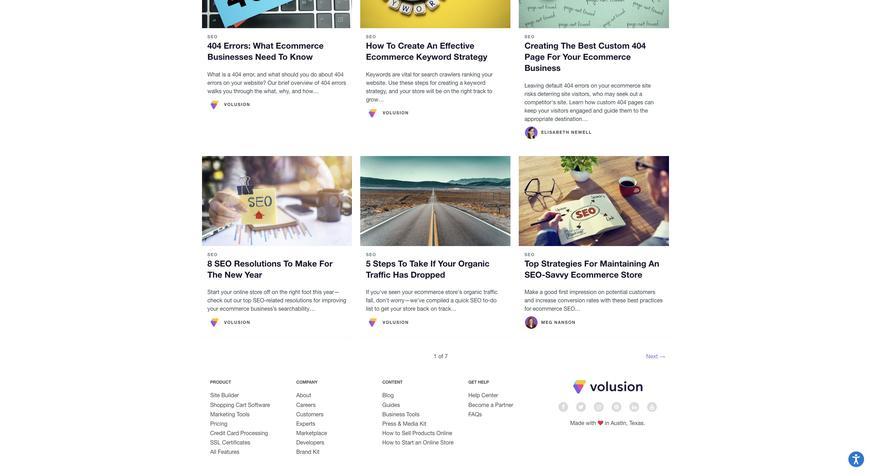 Task type: describe. For each thing, give the bounding box(es) containing it.
store inside seo top strategies for maintaining an seo-savvy ecommerce store
[[622, 270, 643, 280]]

know
[[290, 52, 313, 62]]

for inside make a good first impression on potential customers and increase conversion rates with these best practices for ecommerce seo…
[[525, 306, 532, 312]]

seo- inside the start your online store off on the right foot this year— check out our top seo-related resolutions for improving your ecommerce business's searchability…
[[253, 298, 267, 304]]

traffic
[[366, 270, 391, 280]]

on inside make a good first impression on potential customers and increase conversion rates with these best practices for ecommerce seo…
[[599, 289, 605, 296]]

our
[[268, 80, 277, 86]]

elisabeth newell link
[[525, 126, 592, 140]]

cart
[[236, 402, 247, 408]]

volusion link for 8 seo resolutions to make for the new year
[[208, 316, 251, 330]]

for inside seo creating the best custom 404 page for your ecommerce business
[[548, 52, 561, 62]]

faqs
[[469, 412, 482, 418]]

through
[[234, 88, 253, 94]]

year—
[[324, 289, 340, 296]]

quick
[[456, 298, 469, 304]]

should
[[282, 71, 299, 78]]

404 errors: what ecommerce businesses need to know image
[[202, 0, 352, 28]]

product
[[210, 380, 231, 385]]

the inside the start your online store off on the right foot this year— check out our top seo-related resolutions for improving your ecommerce business's searchability…
[[280, 289, 288, 296]]

0 vertical spatial online
[[437, 431, 453, 437]]

meg nanson
[[542, 320, 576, 325]]

back
[[417, 306, 430, 312]]

website.
[[366, 80, 387, 86]]

7
[[445, 354, 448, 360]]

become
[[469, 402, 490, 408]]

store inside if you've seen your ecommerce store's organic traffic fall, don't worry—we've compiled a quick seo to-do list to get your store back on track…
[[403, 306, 416, 312]]

savvy
[[546, 270, 569, 280]]

press & media kit link
[[383, 421, 427, 427]]

tools inside site builder shopping cart software marketing tools pricing credit card processing ssl certificates all features
[[237, 412, 250, 418]]

what
[[268, 71, 280, 78]]

builder
[[222, 393, 239, 399]]

blog link
[[383, 393, 394, 399]]

follow volusion on facebook image
[[562, 405, 565, 410]]

resolutions
[[285, 298, 312, 304]]

1 vertical spatial how
[[383, 431, 394, 437]]

best
[[579, 41, 597, 51]]

compiled
[[427, 298, 450, 304]]

404 right about
[[335, 71, 344, 78]]

to-
[[483, 298, 491, 304]]

1 vertical spatial online
[[423, 440, 439, 446]]

conversion
[[558, 298, 586, 304]]

1 vertical spatial with
[[586, 420, 597, 427]]

seo for 5
[[366, 252, 377, 258]]

your right get
[[391, 306, 402, 312]]

press
[[383, 421, 397, 427]]

ssl
[[210, 440, 221, 446]]

customers
[[297, 412, 324, 418]]

ecommerce inside seo creating the best custom 404 page for your ecommerce business
[[584, 52, 631, 62]]

ecommerce inside seo top strategies for maintaining an seo-savvy ecommerce store
[[571, 270, 619, 280]]

improving
[[322, 298, 347, 304]]

follow volusion on twitter image
[[579, 405, 584, 410]]

has
[[393, 270, 409, 280]]

to inside seo how to create an effective ecommerce keyword strategy
[[387, 41, 396, 51]]

volusion link for 5 steps to take if your organic traffic has dropped
[[366, 316, 409, 330]]

ranking
[[462, 71, 481, 78]]

out inside the start your online store off on the right foot this year— check out our top seo-related resolutions for improving your ecommerce business's searchability…
[[224, 298, 232, 304]]

top
[[243, 298, 252, 304]]

about link
[[297, 393, 311, 399]]

guide
[[605, 107, 618, 114]]

2 vertical spatial how
[[383, 440, 394, 446]]

online
[[234, 289, 248, 296]]

business tools link
[[383, 412, 420, 418]]

are
[[393, 71, 400, 78]]

impression
[[570, 289, 597, 296]]

who
[[593, 91, 603, 97]]

right inside keywords are vital for search crawlers ranking your website. use these steps for creating a keyword strategy, and your store will be on the right track to grow…
[[461, 88, 472, 94]]

keywords
[[366, 71, 391, 78]]

errors:
[[224, 41, 251, 51]]

your down competitor's
[[539, 107, 550, 114]]

kit for brand
[[313, 449, 320, 456]]

steps
[[415, 80, 429, 86]]

the inside what is a 404 error, and what should you do about 404 errors on your website? our brief overview of 404 errors walks you through the what, why, and how…
[[255, 88, 262, 94]]

take
[[410, 259, 429, 269]]

leaving default 404 errors on your ecommerce site risks deterring site visitors, who may seek out a competitor's site. learn how custom 404 pages can keep your visitors engaged and guide them to the appropriate destination…
[[525, 82, 654, 122]]

partner
[[496, 402, 514, 408]]

customers
[[630, 289, 656, 296]]

year
[[245, 270, 262, 280]]

a inside what is a 404 error, and what should you do about 404 errors on your website? our brief overview of 404 errors walks you through the what, why, and how…
[[228, 71, 231, 78]]

store inside blog guides business tools press & media kit how to sell products online how to start an online store
[[441, 440, 454, 446]]

404 inside seo creating the best custom 404 page for your ecommerce business
[[633, 41, 646, 51]]

traffic
[[484, 289, 498, 296]]

developers
[[297, 440, 325, 446]]

how to sell products online link
[[383, 431, 453, 437]]

your inside what is a 404 error, and what should you do about 404 errors on your website? our brief overview of 404 errors walks you through the what, why, and how…
[[231, 80, 242, 86]]

seo inside if you've seen your ecommerce store's organic traffic fall, don't worry—we've compiled a quick seo to-do list to get your store back on track…
[[471, 298, 482, 304]]

ecommerce inside the leaving default 404 errors on your ecommerce site risks deterring site visitors, who may seek out a competitor's site. learn how custom 404 pages can keep your visitors engaged and guide them to the appropriate destination…
[[612, 82, 641, 89]]

1 of 7
[[434, 354, 448, 360]]

appropriate
[[525, 116, 554, 122]]

a inside make a good first impression on potential customers and increase conversion rates with these best practices for ecommerce seo…
[[540, 289, 543, 296]]

marketing
[[210, 412, 235, 418]]

business inside blog guides business tools press & media kit how to sell products online how to start an online store
[[383, 412, 405, 418]]

start inside the start your online store off on the right foot this year— check out our top seo-related resolutions for improving your ecommerce business's searchability…
[[208, 289, 220, 296]]

pages
[[628, 99, 644, 105]]

need
[[255, 52, 276, 62]]

for up "steps"
[[413, 71, 420, 78]]

an inside seo top strategies for maintaining an seo-savvy ecommerce store
[[649, 259, 660, 269]]

an inside seo how to create an effective ecommerce keyword strategy
[[427, 41, 438, 51]]

heart image
[[598, 421, 604, 426]]

start inside blog guides business tools press & media kit how to sell products online how to start an online store
[[402, 440, 414, 446]]

these inside make a good first impression on potential customers and increase conversion rates with these best practices for ecommerce seo…
[[613, 298, 627, 304]]

certificates
[[222, 440, 251, 446]]

to inside seo 404 errors: what ecommerce businesses need to know
[[279, 52, 288, 62]]

keyword
[[465, 80, 486, 86]]

for inside seo top strategies for maintaining an seo-savvy ecommerce store
[[585, 259, 598, 269]]

effective
[[440, 41, 475, 51]]

follow volusion on linkedin image
[[632, 405, 637, 410]]

for inside seo 8 seo resolutions to make for the new year
[[320, 259, 333, 269]]

on inside what is a 404 error, and what should you do about 404 errors on your website? our brief overview of 404 errors walks you through the what, why, and how…
[[224, 80, 230, 86]]

and up website?
[[257, 71, 267, 78]]

volusion link for 404 errors: what ecommerce businesses need to know
[[208, 98, 251, 112]]

your up worry—we've
[[402, 289, 413, 296]]

strategy,
[[366, 88, 388, 94]]

the inside the leaving default 404 errors on your ecommerce site risks deterring site visitors, who may seek out a competitor's site. learn how custom 404 pages can keep your visitors engaged and guide them to the appropriate destination…
[[641, 107, 649, 114]]

tools inside blog guides business tools press & media kit how to sell products online how to start an online store
[[407, 412, 420, 418]]

about
[[297, 393, 311, 399]]

on inside the leaving default 404 errors on your ecommerce site risks deterring site visitors, who may seek out a competitor's site. learn how custom 404 pages can keep your visitors engaged and guide them to the appropriate destination…
[[591, 82, 598, 89]]

seo for top
[[525, 252, 535, 258]]

to inside seo 5 steps to take if your organic traffic has dropped
[[398, 259, 408, 269]]

out inside the leaving default 404 errors on your ecommerce site risks deterring site visitors, who may seek out a competitor's site. learn how custom 404 pages can keep your visitors engaged and guide them to the appropriate destination…
[[630, 91, 638, 97]]

them
[[620, 107, 633, 114]]

404 down about
[[321, 80, 330, 86]]

make inside make a good first impression on potential customers and increase conversion rates with these best practices for ecommerce seo…
[[525, 289, 539, 296]]

with inside make a good first impression on potential customers and increase conversion rates with these best practices for ecommerce seo…
[[601, 298, 611, 304]]

404 left error,
[[232, 71, 242, 78]]

deterring
[[538, 91, 560, 97]]

steps
[[373, 259, 396, 269]]

get
[[469, 380, 477, 385]]

our
[[234, 298, 242, 304]]

next →
[[647, 354, 666, 360]]

austin,
[[611, 420, 628, 427]]

seo how to create an effective ecommerce keyword strategy
[[366, 34, 488, 62]]

seo for how
[[366, 34, 377, 39]]

open accessibe: accessibility options, statement and help image
[[853, 455, 861, 465]]

for inside the start your online store off on the right foot this year— check out our top seo-related resolutions for improving your ecommerce business's searchability…
[[314, 298, 321, 304]]

on inside if you've seen your ecommerce store's organic traffic fall, don't worry—we've compiled a quick seo to-do list to get your store back on track…
[[431, 306, 437, 312]]

to inside the leaving default 404 errors on your ecommerce site risks deterring site visitors, who may seek out a competitor's site. learn how custom 404 pages can keep your visitors engaged and guide them to the appropriate destination…
[[634, 107, 639, 114]]

business inside seo creating the best custom 404 page for your ecommerce business
[[525, 63, 561, 73]]

next → link
[[643, 351, 670, 363]]

center
[[482, 393, 499, 399]]

about
[[319, 71, 333, 78]]

creating
[[439, 80, 459, 86]]

of inside pagination navigation
[[439, 354, 444, 360]]

your down check
[[208, 306, 219, 312]]

right inside the start your online store off on the right foot this year— check out our top seo-related resolutions for improving your ecommerce business's searchability…
[[289, 289, 300, 296]]

rates
[[587, 298, 599, 304]]

volusion for 404 errors: what ecommerce businesses need to know
[[224, 102, 251, 107]]

volusion link for how to create an effective ecommerce keyword strategy
[[366, 106, 409, 120]]

store inside the start your online store off on the right foot this year— check out our top seo-related resolutions for improving your ecommerce business's searchability…
[[250, 289, 262, 296]]

practices
[[640, 298, 663, 304]]

1 horizontal spatial site
[[643, 82, 651, 89]]

404 inside seo 404 errors: what ecommerce businesses need to know
[[208, 41, 222, 51]]

to inside seo 8 seo resolutions to make for the new year
[[284, 259, 293, 269]]

of inside what is a 404 error, and what should you do about 404 errors on your website? our brief overview of 404 errors walks you through the what, why, and how…
[[315, 80, 320, 86]]

businesses
[[208, 52, 253, 62]]

you've
[[371, 289, 387, 296]]

seen
[[389, 289, 401, 296]]

nanson
[[555, 320, 576, 325]]

do inside if you've seen your ecommerce store's organic traffic fall, don't worry—we've compiled a quick seo to-do list to get your store back on track…
[[491, 298, 497, 304]]

help inside help center become a partner faqs
[[469, 393, 480, 399]]

kit for media
[[420, 421, 427, 427]]

marketplace link
[[297, 431, 327, 437]]

seo- inside seo top strategies for maintaining an seo-savvy ecommerce store
[[525, 270, 546, 280]]

in
[[605, 420, 610, 427]]

an inside blog guides business tools press & media kit how to sell products online how to start an online store
[[416, 440, 422, 446]]

use
[[389, 80, 398, 86]]

newell
[[572, 130, 592, 135]]

and down overview at the top
[[292, 88, 301, 94]]

your up keyword
[[482, 71, 493, 78]]

off
[[264, 289, 270, 296]]



Task type: locate. For each thing, give the bounding box(es) containing it.
1 vertical spatial of
[[439, 354, 444, 360]]

experts link
[[297, 421, 316, 427]]

walks
[[208, 88, 222, 94]]

seo inside seo how to create an effective ecommerce keyword strategy
[[366, 34, 377, 39]]

brand
[[297, 449, 312, 456]]

the down 8
[[208, 270, 222, 280]]

to inside if you've seen your ecommerce store's organic traffic fall, don't worry—we've compiled a quick seo to-do list to get your store back on track…
[[375, 306, 380, 312]]

404 down seek
[[618, 99, 627, 105]]

2 horizontal spatial an
[[649, 259, 660, 269]]

on right be
[[444, 88, 450, 94]]

1 horizontal spatial these
[[613, 298, 627, 304]]

best
[[628, 298, 639, 304]]

tools
[[237, 412, 250, 418], [407, 412, 420, 418]]

404 right custom
[[633, 41, 646, 51]]

site builder shopping cart software marketing tools pricing credit card processing ssl certificates all features
[[210, 393, 270, 456]]

8 seo resolutions to make for the new year image
[[202, 156, 352, 246]]

crawlers
[[440, 71, 461, 78]]

these down potential
[[613, 298, 627, 304]]

on inside the start your online store off on the right foot this year— check out our top seo-related resolutions for improving your ecommerce business's searchability…
[[272, 289, 278, 296]]

0 vertical spatial how
[[366, 41, 384, 51]]

5 steps to take if your organic traffic has dropped image
[[361, 156, 511, 246]]

store down "steps"
[[413, 88, 425, 94]]

0 horizontal spatial business
[[383, 412, 405, 418]]

seo for 404
[[208, 34, 218, 39]]

0 horizontal spatial store
[[441, 440, 454, 446]]

volusion link down get
[[366, 316, 409, 330]]

0 vertical spatial an
[[427, 41, 438, 51]]

404
[[208, 41, 222, 51], [633, 41, 646, 51], [232, 71, 242, 78], [335, 71, 344, 78], [321, 80, 330, 86], [565, 82, 574, 89], [618, 99, 627, 105]]

1 vertical spatial kit
[[313, 449, 320, 456]]

1 horizontal spatial right
[[461, 88, 472, 94]]

0 horizontal spatial start
[[208, 289, 220, 296]]

of left the 7
[[439, 354, 444, 360]]

your up dropped at the bottom
[[438, 259, 456, 269]]

volusion
[[224, 102, 251, 107], [383, 110, 409, 116], [224, 320, 251, 325], [383, 320, 409, 325]]

of up how… on the top left
[[315, 80, 320, 86]]

1 horizontal spatial of
[[439, 354, 444, 360]]

is
[[222, 71, 226, 78]]

what inside what is a 404 error, and what should you do about 404 errors on your website? our brief overview of 404 errors walks you through the what, why, and how…
[[208, 71, 221, 78]]

on down is
[[224, 80, 230, 86]]

a inside keywords are vital for search crawlers ranking your website. use these steps for creating a keyword strategy, and your store will be on the right track to grow…
[[460, 80, 463, 86]]

track…
[[439, 306, 457, 312]]

1 horizontal spatial out
[[630, 91, 638, 97]]

related
[[267, 298, 284, 304]]

learn
[[570, 99, 584, 105]]

volusion for 5 steps to take if your organic traffic has dropped
[[383, 320, 409, 325]]

1 tools from the left
[[237, 412, 250, 418]]

ssl certificates link
[[210, 440, 251, 446]]

the inside seo 8 seo resolutions to make for the new year
[[208, 270, 222, 280]]

creating
[[525, 41, 559, 51]]

if inside if you've seen your ecommerce store's organic traffic fall, don't worry—we've compiled a quick seo to-do list to get your store back on track…
[[366, 289, 369, 296]]

0 horizontal spatial site
[[562, 91, 571, 97]]

if inside seo 5 steps to take if your organic traffic has dropped
[[431, 259, 436, 269]]

volusion down the grow…
[[383, 110, 409, 116]]

1 vertical spatial do
[[491, 298, 497, 304]]

a down store's
[[451, 298, 454, 304]]

the left best
[[561, 41, 576, 51]]

1 vertical spatial store
[[250, 289, 262, 296]]

pagination navigation
[[201, 349, 671, 365]]

store
[[622, 270, 643, 280], [441, 440, 454, 446]]

0 vertical spatial right
[[461, 88, 472, 94]]

1 horizontal spatial do
[[491, 298, 497, 304]]

to down pages
[[634, 107, 639, 114]]

1 horizontal spatial with
[[601, 298, 611, 304]]

keyword
[[417, 52, 452, 62]]

0 vertical spatial your
[[563, 52, 581, 62]]

get help
[[469, 380, 489, 385]]

0 vertical spatial site
[[643, 82, 651, 89]]

an
[[427, 41, 438, 51], [649, 259, 660, 269], [416, 440, 422, 446]]

on up the "rates"
[[599, 289, 605, 296]]

0 horizontal spatial tools
[[237, 412, 250, 418]]

volusion for how to create an effective ecommerce keyword strategy
[[383, 110, 409, 116]]

1 vertical spatial right
[[289, 289, 300, 296]]

keep
[[525, 107, 537, 114]]

kit inside about careers customers experts marketplace developers brand kit
[[313, 449, 320, 456]]

tools down 'cart'
[[237, 412, 250, 418]]

you right walks
[[223, 88, 232, 94]]

a inside help center become a partner faqs
[[491, 402, 494, 408]]

brand kit link
[[297, 449, 320, 456]]

1 horizontal spatial errors
[[332, 80, 346, 86]]

and inside the leaving default 404 errors on your ecommerce site risks deterring site visitors, who may seek out a competitor's site. learn how custom 404 pages can keep your visitors engaged and guide them to the appropriate destination…
[[594, 107, 603, 114]]

and inside keywords are vital for search crawlers ranking your website. use these steps for creating a keyword strategy, and your store will be on the right track to grow…
[[389, 88, 398, 94]]

marketplace
[[297, 431, 327, 437]]

ecommerce inside the start your online store off on the right foot this year— check out our top seo-related resolutions for improving your ecommerce business's searchability…
[[220, 306, 249, 312]]

a down center
[[491, 402, 494, 408]]

site
[[210, 393, 220, 399]]

business down page
[[525, 63, 561, 73]]

your up may
[[599, 82, 610, 89]]

the inside seo creating the best custom 404 page for your ecommerce business
[[561, 41, 576, 51]]

the down creating
[[452, 88, 460, 94]]

volusion link down the grow…
[[366, 106, 409, 120]]

ecommerce software by volusion image
[[572, 380, 644, 395]]

0 vertical spatial help
[[478, 380, 489, 385]]

do down traffic
[[491, 298, 497, 304]]

meg nanson link
[[525, 316, 576, 330]]

what,
[[264, 88, 278, 94]]

ecommerce up seek
[[612, 82, 641, 89]]

0 horizontal spatial errors
[[208, 80, 222, 86]]

an up keyword
[[427, 41, 438, 51]]

0 vertical spatial kit
[[420, 421, 427, 427]]

1 horizontal spatial start
[[402, 440, 414, 446]]

on inside keywords are vital for search crawlers ranking your website. use these steps for creating a keyword strategy, and your store will be on the right track to grow…
[[444, 88, 450, 94]]

a down ranking
[[460, 80, 463, 86]]

follow volusion on pinterest image
[[615, 405, 619, 410]]

will
[[427, 88, 434, 94]]

5
[[366, 259, 371, 269]]

1 vertical spatial out
[[224, 298, 232, 304]]

to left sell
[[396, 431, 401, 437]]

ecommerce inside make a good first impression on potential customers and increase conversion rates with these best practices for ecommerce seo…
[[533, 306, 563, 312]]

to right track
[[488, 88, 493, 94]]

2 vertical spatial an
[[416, 440, 422, 446]]

tools up media
[[407, 412, 420, 418]]

seo inside seo 5 steps to take if your organic traffic has dropped
[[366, 252, 377, 258]]

out left our
[[224, 298, 232, 304]]

create
[[398, 41, 425, 51]]

errors inside the leaving default 404 errors on your ecommerce site risks deterring site visitors, who may seek out a competitor's site. learn how custom 404 pages can keep your visitors engaged and guide them to the appropriate destination…
[[575, 82, 590, 89]]

0 vertical spatial what
[[253, 41, 274, 51]]

1 vertical spatial you
[[223, 88, 232, 94]]

help right get
[[478, 380, 489, 385]]

0 horizontal spatial what
[[208, 71, 221, 78]]

volusion down through
[[224, 102, 251, 107]]

0 horizontal spatial with
[[586, 420, 597, 427]]

0 vertical spatial with
[[601, 298, 611, 304]]

to right need
[[279, 52, 288, 62]]

for up meg nanson link
[[525, 306, 532, 312]]

1 horizontal spatial if
[[431, 259, 436, 269]]

for
[[548, 52, 561, 62], [413, 71, 420, 78], [430, 80, 437, 86], [320, 259, 333, 269], [585, 259, 598, 269], [314, 298, 321, 304], [525, 306, 532, 312]]

1 vertical spatial these
[[613, 298, 627, 304]]

ecommerce up the compiled
[[415, 289, 444, 296]]

guides link
[[383, 402, 400, 408]]

0 horizontal spatial your
[[438, 259, 456, 269]]

vital
[[402, 71, 412, 78]]

seek
[[617, 91, 629, 97]]

seo creating the best custom 404 page for your ecommerce business
[[525, 34, 646, 73]]

2 tools from the left
[[407, 412, 420, 418]]

404 right default
[[565, 82, 574, 89]]

all
[[210, 449, 216, 456]]

0 vertical spatial out
[[630, 91, 638, 97]]

a left the good
[[540, 289, 543, 296]]

business's
[[251, 306, 277, 312]]

ecommerce up "are"
[[366, 52, 414, 62]]

to right list
[[375, 306, 380, 312]]

1 horizontal spatial what
[[253, 41, 274, 51]]

a right is
[[228, 71, 231, 78]]

ecommerce up impression
[[571, 270, 619, 280]]

visitors,
[[572, 91, 591, 97]]

shopping
[[210, 402, 234, 408]]

the
[[561, 41, 576, 51], [255, 88, 262, 94], [452, 88, 460, 94], [641, 107, 649, 114], [208, 270, 222, 280], [280, 289, 288, 296]]

ecommerce inside seo how to create an effective ecommerce keyword strategy
[[366, 52, 414, 62]]

customers link
[[297, 412, 324, 418]]

1 vertical spatial if
[[366, 289, 369, 296]]

a up pages
[[640, 91, 643, 97]]

organic
[[464, 289, 483, 296]]

what up need
[[253, 41, 274, 51]]

follow volusion on youtube image
[[650, 405, 655, 410]]

0 vertical spatial seo-
[[525, 270, 546, 280]]

seo-
[[525, 270, 546, 280], [253, 298, 267, 304]]

ecommerce down our
[[220, 306, 249, 312]]

1 horizontal spatial you
[[300, 71, 309, 78]]

site up "can"
[[643, 82, 651, 89]]

your down best
[[563, 52, 581, 62]]

ecommerce inside seo 404 errors: what ecommerce businesses need to know
[[276, 41, 324, 51]]

become a partner link
[[469, 402, 514, 408]]

volusion link down walks
[[208, 98, 251, 112]]

right up resolutions at the left of the page
[[289, 289, 300, 296]]

on
[[224, 80, 230, 86], [591, 82, 598, 89], [444, 88, 450, 94], [272, 289, 278, 296], [599, 289, 605, 296], [431, 306, 437, 312]]

do inside what is a 404 error, and what should you do about 404 errors on your website? our brief overview of 404 errors walks you through the what, why, and how…
[[311, 71, 317, 78]]

1 vertical spatial site
[[562, 91, 571, 97]]

online right products
[[437, 431, 453, 437]]

make inside seo 8 seo resolutions to make for the new year
[[295, 259, 317, 269]]

guides
[[383, 402, 400, 408]]

with right the "rates"
[[601, 298, 611, 304]]

1 horizontal spatial seo-
[[525, 270, 546, 280]]

1 vertical spatial what
[[208, 71, 221, 78]]

make up the foot
[[295, 259, 317, 269]]

ecommerce down custom
[[584, 52, 631, 62]]

right down keyword
[[461, 88, 472, 94]]

a inside if you've seen your ecommerce store's organic traffic fall, don't worry—we've compiled a quick seo to-do list to get your store back on track…
[[451, 298, 454, 304]]

1 vertical spatial start
[[402, 440, 414, 446]]

about careers customers experts marketplace developers brand kit
[[297, 393, 327, 456]]

if
[[431, 259, 436, 269], [366, 289, 369, 296]]

errors up "visitors,"
[[575, 82, 590, 89]]

0 vertical spatial of
[[315, 80, 320, 86]]

your
[[563, 52, 581, 62], [438, 259, 456, 269]]

1 horizontal spatial store
[[622, 270, 643, 280]]

1 vertical spatial an
[[649, 259, 660, 269]]

leaving
[[525, 82, 544, 89]]

2 vertical spatial store
[[403, 306, 416, 312]]

ecommerce down the increase
[[533, 306, 563, 312]]

kit down developers link
[[313, 449, 320, 456]]

0 horizontal spatial make
[[295, 259, 317, 269]]

site builder link
[[210, 393, 239, 399]]

kit inside blog guides business tools press & media kit how to sell products online how to start an online store
[[420, 421, 427, 427]]

to right resolutions
[[284, 259, 293, 269]]

help up become
[[469, 393, 480, 399]]

get
[[381, 306, 389, 312]]

out up pages
[[630, 91, 638, 97]]

and
[[257, 71, 267, 78], [292, 88, 301, 94], [389, 88, 398, 94], [594, 107, 603, 114], [525, 298, 534, 304]]

how
[[585, 99, 596, 105]]

on down the compiled
[[431, 306, 437, 312]]

first
[[559, 289, 569, 296]]

if you've seen your ecommerce store's organic traffic fall, don't worry—we've compiled a quick seo to-do list to get your store back on track…
[[366, 289, 498, 312]]

store down how to sell products online link
[[441, 440, 454, 446]]

0 horizontal spatial these
[[400, 80, 414, 86]]

to inside keywords are vital for search crawlers ranking your website. use these steps for creating a keyword strategy, and your store will be on the right track to grow…
[[488, 88, 493, 94]]

1 horizontal spatial make
[[525, 289, 539, 296]]

1 horizontal spatial kit
[[420, 421, 427, 427]]

1 horizontal spatial an
[[427, 41, 438, 51]]

1 horizontal spatial business
[[525, 63, 561, 73]]

1 horizontal spatial tools
[[407, 412, 420, 418]]

these down vital
[[400, 80, 414, 86]]

made with
[[571, 420, 598, 427]]

business
[[525, 63, 561, 73], [383, 412, 405, 418]]

2 horizontal spatial errors
[[575, 82, 590, 89]]

your inside seo 5 steps to take if your organic traffic has dropped
[[438, 259, 456, 269]]

0 horizontal spatial right
[[289, 289, 300, 296]]

404 up the businesses
[[208, 41, 222, 51]]

to
[[387, 41, 396, 51], [279, 52, 288, 62], [488, 88, 493, 94], [634, 107, 639, 114], [284, 259, 293, 269], [398, 259, 408, 269], [375, 306, 380, 312], [396, 431, 401, 437], [396, 440, 401, 446]]

help
[[478, 380, 489, 385], [469, 393, 480, 399]]

store left off
[[250, 289, 262, 296]]

seo for creating
[[525, 34, 535, 39]]

0 vertical spatial make
[[295, 259, 317, 269]]

software
[[248, 402, 270, 408]]

site up site.
[[562, 91, 571, 97]]

credit card processing link
[[210, 431, 268, 437]]

seo- down top
[[525, 270, 546, 280]]

for up year— at the left of page
[[320, 259, 333, 269]]

what
[[253, 41, 274, 51], [208, 71, 221, 78]]

to left create at the top left
[[387, 41, 396, 51]]

seo for 8
[[208, 252, 218, 258]]

in austin, texas.
[[604, 420, 646, 427]]

careers link
[[297, 402, 316, 408]]

how…
[[303, 88, 319, 94]]

store down worry—we've
[[403, 306, 416, 312]]

a inside the leaving default 404 errors on your ecommerce site risks deterring site visitors, who may seek out a competitor's site. learn how custom 404 pages can keep your visitors engaged and guide them to the appropriate destination…
[[640, 91, 643, 97]]

custom
[[599, 41, 630, 51]]

1 vertical spatial make
[[525, 289, 539, 296]]

meg
[[542, 320, 553, 325]]

you
[[300, 71, 309, 78], [223, 88, 232, 94]]

online down products
[[423, 440, 439, 446]]

1 vertical spatial store
[[441, 440, 454, 446]]

seo inside seo 404 errors: what ecommerce businesses need to know
[[208, 34, 218, 39]]

0 vertical spatial business
[[525, 63, 561, 73]]

processing
[[241, 431, 268, 437]]

0 vertical spatial if
[[431, 259, 436, 269]]

volusion for 8 seo resolutions to make for the new year
[[224, 320, 251, 325]]

the down "can"
[[641, 107, 649, 114]]

error,
[[243, 71, 256, 78]]

faqs link
[[469, 412, 482, 418]]

to up has
[[398, 259, 408, 269]]

if up the fall,
[[366, 289, 369, 296]]

these
[[400, 80, 414, 86], [613, 298, 627, 304]]

the inside keywords are vital for search crawlers ranking your website. use these steps for creating a keyword strategy, and your store will be on the right track to grow…
[[452, 88, 460, 94]]

start up check
[[208, 289, 220, 296]]

business down the guides link
[[383, 412, 405, 418]]

how inside seo how to create an effective ecommerce keyword strategy
[[366, 41, 384, 51]]

start down sell
[[402, 440, 414, 446]]

0 vertical spatial do
[[311, 71, 317, 78]]

custom
[[598, 99, 616, 105]]

top strategies for maintaining an seo-savvy ecommerce store image
[[519, 156, 670, 246]]

good
[[545, 289, 558, 296]]

make up the increase
[[525, 289, 539, 296]]

seo inside seo creating the best custom 404 page for your ecommerce business
[[525, 34, 535, 39]]

creating the best custom 404 page for your ecommerce business image
[[519, 0, 670, 28]]

0 vertical spatial store
[[413, 88, 425, 94]]

0 horizontal spatial kit
[[313, 449, 320, 456]]

&
[[398, 421, 402, 427]]

elisabeth
[[542, 130, 570, 135]]

for right strategies
[[585, 259, 598, 269]]

and left the increase
[[525, 298, 534, 304]]

errors down about
[[332, 80, 346, 86]]

your up check
[[221, 289, 232, 296]]

your inside seo creating the best custom 404 page for your ecommerce business
[[563, 52, 581, 62]]

brief
[[279, 80, 290, 86]]

to down &
[[396, 440, 401, 446]]

1 vertical spatial help
[[469, 393, 480, 399]]

1 vertical spatial business
[[383, 412, 405, 418]]

an down how to sell products online link
[[416, 440, 422, 446]]

0 vertical spatial you
[[300, 71, 309, 78]]

0 horizontal spatial of
[[315, 80, 320, 86]]

your down vital
[[400, 88, 411, 94]]

and inside make a good first impression on potential customers and increase conversion rates with these best practices for ecommerce seo…
[[525, 298, 534, 304]]

0 vertical spatial start
[[208, 289, 220, 296]]

for up will
[[430, 80, 437, 86]]

how to create an effective ecommerce keyword strategy image
[[361, 0, 511, 28]]

resolutions
[[234, 259, 281, 269]]

check
[[208, 298, 223, 304]]

competitor's
[[525, 99, 556, 105]]

store inside keywords are vital for search crawlers ranking your website. use these steps for creating a keyword strategy, and your store will be on the right track to grow…
[[413, 88, 425, 94]]

what inside seo 404 errors: what ecommerce businesses need to know
[[253, 41, 274, 51]]

volusion down get
[[383, 320, 409, 325]]

make a good first impression on potential customers and increase conversion rates with these best practices for ecommerce seo…
[[525, 289, 663, 312]]

0 vertical spatial these
[[400, 80, 414, 86]]

increase
[[536, 298, 557, 304]]

0 horizontal spatial an
[[416, 440, 422, 446]]

0 vertical spatial store
[[622, 270, 643, 280]]

seo inside seo top strategies for maintaining an seo-savvy ecommerce store
[[525, 252, 535, 258]]

you up overview at the top
[[300, 71, 309, 78]]

0 horizontal spatial seo-
[[253, 298, 267, 304]]

ecommerce inside if you've seen your ecommerce store's organic traffic fall, don't worry—we've compiled a quick seo to-do list to get your store back on track…
[[415, 289, 444, 296]]

with left the heart icon
[[586, 420, 597, 427]]

follow volusion on instagram image
[[597, 405, 602, 410]]

these inside keywords are vital for search crawlers ranking your website. use these steps for creating a keyword strategy, and your store will be on the right track to grow…
[[400, 80, 414, 86]]

1 vertical spatial seo-
[[253, 298, 267, 304]]

1 vertical spatial your
[[438, 259, 456, 269]]

0 horizontal spatial if
[[366, 289, 369, 296]]

0 horizontal spatial out
[[224, 298, 232, 304]]

1 horizontal spatial your
[[563, 52, 581, 62]]

the up related
[[280, 289, 288, 296]]

0 horizontal spatial you
[[223, 88, 232, 94]]

made
[[571, 420, 585, 427]]

0 horizontal spatial do
[[311, 71, 317, 78]]



Task type: vqa. For each thing, say whether or not it's contained in the screenshot.
the rightmost 'you'
yes



